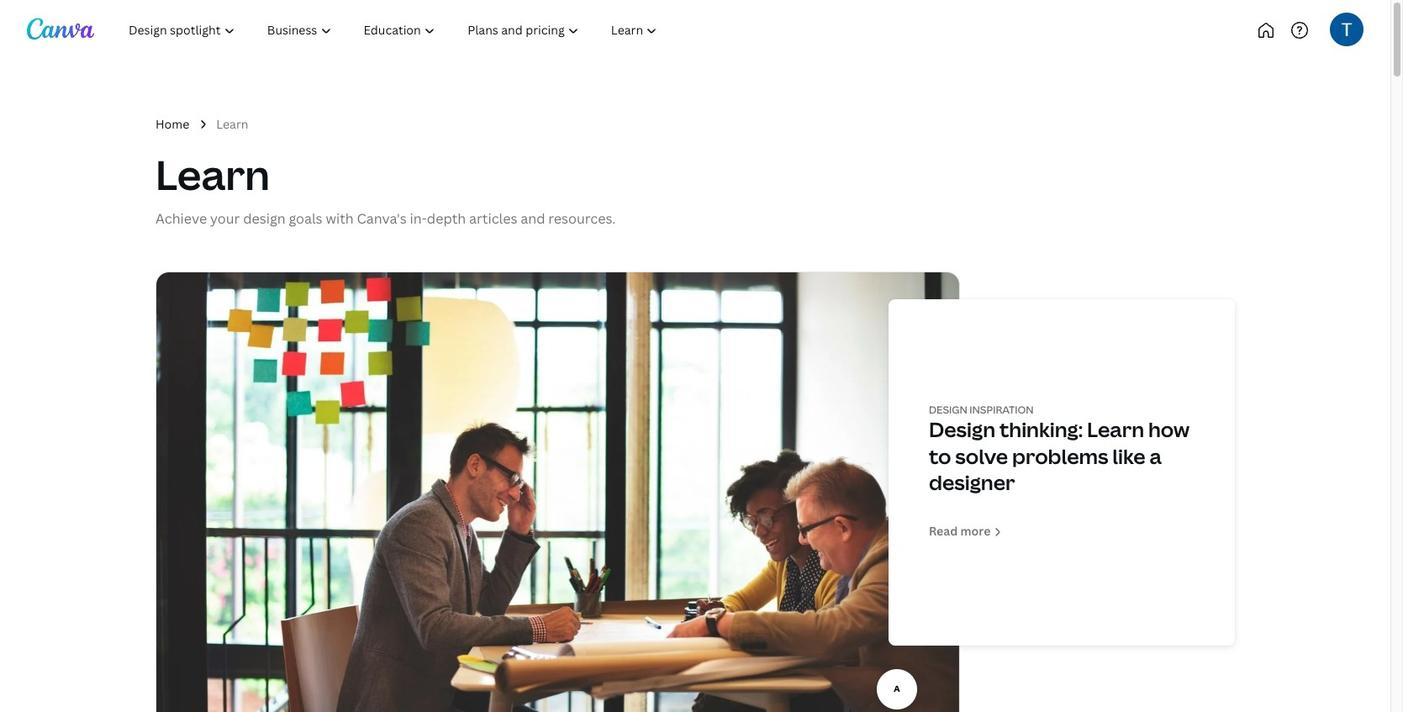 Task type: vqa. For each thing, say whether or not it's contained in the screenshot.
Solve
yes



Task type: locate. For each thing, give the bounding box(es) containing it.
inspiration
[[970, 403, 1034, 417]]

design thinking: learn how to solve problems like a designer
[[929, 416, 1190, 496]]

with
[[326, 209, 354, 228]]

design for design thinking: learn how to solve problems like a designer
[[929, 416, 996, 444]]

design thinking image
[[156, 273, 960, 712]]

0 vertical spatial learn
[[216, 116, 249, 132]]

1 vertical spatial learn
[[156, 148, 270, 202]]

learn right home
[[216, 116, 249, 132]]

a
[[1150, 442, 1162, 470]]

learn inside learn achieve your design goals with canva's in-depth articles and resources.
[[156, 148, 270, 202]]

learn
[[216, 116, 249, 132], [156, 148, 270, 202], [1088, 416, 1145, 444]]

2 vertical spatial learn
[[1088, 416, 1145, 444]]

design inside design thinking: learn how to solve problems like a designer
[[929, 416, 996, 444]]

in-
[[410, 209, 427, 228]]

more
[[961, 523, 991, 539]]

goals
[[289, 209, 323, 228]]

designer
[[929, 468, 1016, 496]]

1 design from the top
[[929, 403, 968, 417]]

like
[[1113, 442, 1146, 470]]

read more
[[929, 523, 991, 539]]

home link
[[156, 115, 189, 134]]

learn for learn achieve your design goals with canva's in-depth articles and resources.
[[156, 148, 270, 202]]

design
[[929, 403, 968, 417], [929, 416, 996, 444]]

learn up your
[[156, 148, 270, 202]]

articles
[[469, 209, 518, 228]]

learn left the a
[[1088, 416, 1145, 444]]

2 design from the top
[[929, 416, 996, 444]]



Task type: describe. For each thing, give the bounding box(es) containing it.
problems
[[1013, 442, 1109, 470]]

solve
[[956, 442, 1009, 470]]

learn achieve your design goals with canva's in-depth articles and resources.
[[156, 148, 616, 228]]

design
[[243, 209, 286, 228]]

learn for learn
[[216, 116, 249, 132]]

canva's
[[357, 209, 407, 228]]

thinking:
[[1000, 416, 1083, 444]]

read
[[929, 523, 958, 539]]

top level navigation element
[[114, 13, 730, 47]]

learn inside design thinking: learn how to solve problems like a designer
[[1088, 416, 1145, 444]]

home
[[156, 116, 189, 132]]

design for design inspiration
[[929, 403, 968, 417]]

design inspiration
[[929, 403, 1034, 417]]

your
[[210, 209, 240, 228]]

and
[[521, 209, 545, 228]]

how
[[1149, 416, 1190, 444]]

resources.
[[549, 209, 616, 228]]

to
[[929, 442, 952, 470]]

design inspiration link
[[929, 403, 1034, 417]]

depth
[[427, 209, 466, 228]]

achieve
[[156, 209, 207, 228]]



